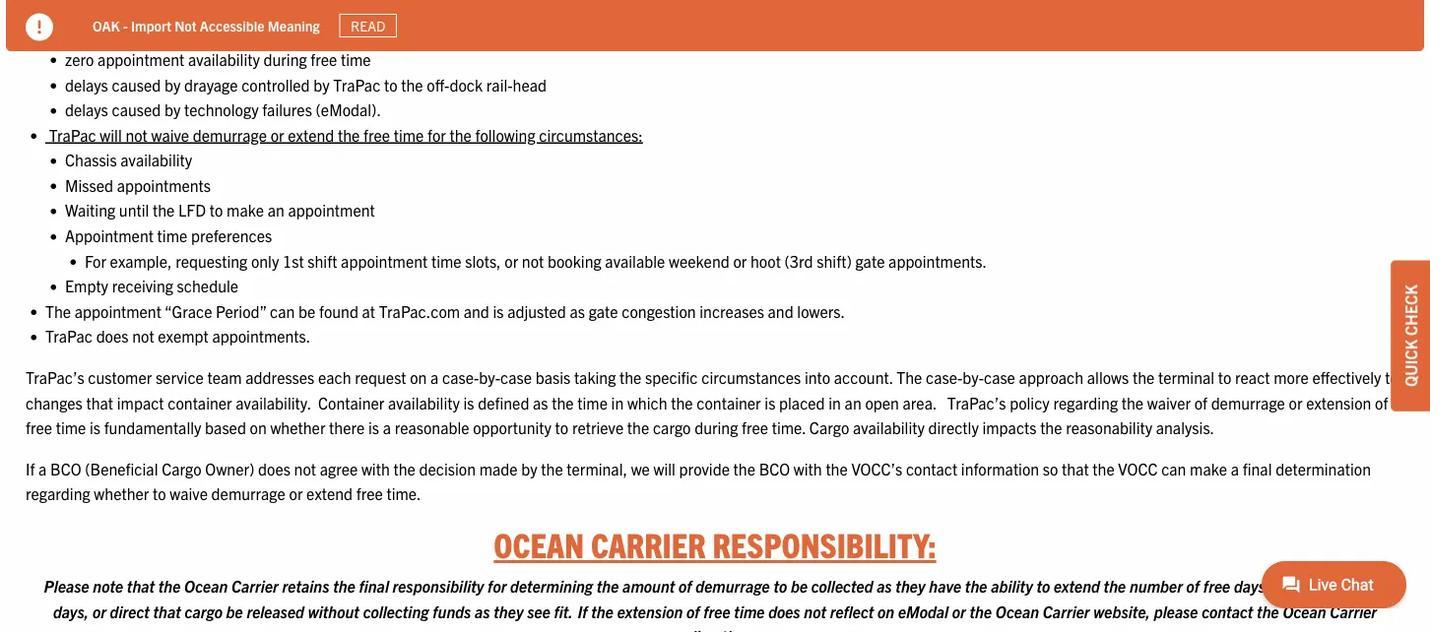 Task type: locate. For each thing, give the bounding box(es) containing it.
the left off-
[[401, 74, 423, 94]]

service up drayage
[[184, 24, 232, 43]]

whether inside trapac's customer service team addresses each request on a case-by-case basis taking the specific circumstances into account. the case-by-case approach allows the terminal to react more effectively to changes that impact container availability.  container availability is defined as the time in which the container is placed in an open area.   trapac's policy regarding the waiver of demurrage or extension of free time is fundamentally based on whether there is a reasonable opportunity to retrieve the cargo during free time. cargo availability directly impacts the reasonability analysis.
[[270, 418, 326, 437]]

0 vertical spatial an
[[268, 200, 285, 220]]

0 horizontal spatial days,
[[53, 602, 89, 621]]

0 vertical spatial time.
[[772, 418, 806, 437]]

terminal
[[1159, 367, 1215, 387]]

service inside delays caused by service interruptions (congestion, e.g., "no service") zero appointment availability during free time delays caused by drayage controlled by trapac to the off-dock rail-head delays caused by technology failures (emodal).
[[184, 24, 232, 43]]

0 vertical spatial make
[[227, 200, 264, 220]]

trapac's up changes
[[26, 367, 84, 387]]

0 vertical spatial service
[[184, 24, 232, 43]]

1 case from the left
[[501, 367, 532, 387]]

trapac's
[[26, 367, 84, 387], [948, 393, 1006, 412]]

customer
[[88, 367, 152, 387]]

allows
[[1088, 367, 1129, 387]]

0 vertical spatial delays
[[65, 24, 108, 43]]

bco left (beneficial
[[50, 459, 81, 478]]

analysis.
[[1156, 418, 1215, 437]]

service
[[184, 24, 232, 43], [156, 367, 204, 387]]

final inside if a bco (beneficial cargo owner) does not agree with the decision made by the terminal, we will provide the bco with the vocc's contact information so that the vocc can make a final determination regarding whether to waive demurrage or extend free time.
[[1243, 459, 1272, 478]]

1 vertical spatial extension
[[617, 602, 683, 621]]

an inside trapac's customer service team addresses each request on a case-by-case basis taking the specific circumstances into account. the case-by-case approach allows the terminal to react more effectively to changes that impact container availability.  container availability is defined as the time in which the container is placed in an open area.   trapac's policy regarding the waiver of demurrage or extension of free time is fundamentally based on whether there is a reasonable opportunity to retrieve the cargo during free time. cargo availability directly impacts the reasonability analysis.
[[845, 393, 862, 412]]

addresses
[[246, 367, 315, 387]]

0 horizontal spatial on
[[250, 418, 267, 437]]

reasonability
[[1066, 418, 1153, 437]]

regarding down (beneficial
[[26, 484, 90, 504]]

1 vertical spatial delays
[[65, 74, 108, 94]]

extension inside trapac's customer service team addresses each request on a case-by-case basis taking the specific circumstances into account. the case-by-case approach allows the terminal to react more effectively to changes that impact container availability.  container availability is defined as the time in which the container is placed in an open area.   trapac's policy regarding the waiver of demurrage or extension of free time is fundamentally based on whether there is a reasonable opportunity to retrieve the cargo during free time. cargo availability directly impacts the reasonability analysis.
[[1307, 393, 1372, 412]]

or up retains
[[289, 484, 303, 504]]

make down analysis.
[[1190, 459, 1228, 478]]

if
[[26, 459, 35, 478], [578, 602, 588, 621]]

1 horizontal spatial whether
[[270, 418, 326, 437]]

0 horizontal spatial container
[[168, 393, 232, 412]]

in
[[611, 393, 624, 412], [829, 393, 841, 412]]

cargo
[[653, 418, 691, 437], [185, 602, 223, 621]]

1 caused from the top
[[112, 24, 161, 43]]

1 vertical spatial service
[[156, 367, 204, 387]]

2 vertical spatial on
[[878, 602, 895, 621]]

final up collecting
[[359, 576, 389, 596]]

circumstances
[[702, 367, 801, 387]]

appointment down import at the left top
[[98, 49, 184, 69]]

if down determining
[[578, 602, 588, 621]]

1 vertical spatial waive
[[170, 484, 208, 504]]

1 vertical spatial for
[[488, 576, 507, 596]]

that down customer
[[86, 393, 113, 412]]

2 horizontal spatial on
[[878, 602, 895, 621]]

cargo inside if a bco (beneficial cargo owner) does not agree with the decision made by the terminal, we will provide the bco with the vocc's contact information so that the vocc can make a final determination regarding whether to waive demurrage or extend free time.
[[162, 459, 202, 478]]

time up directly.
[[734, 602, 765, 621]]

final left determination
[[1243, 459, 1272, 478]]

1 horizontal spatial time.
[[772, 418, 806, 437]]

0 vertical spatial extend
[[288, 125, 334, 144]]

0 horizontal spatial bco
[[50, 459, 81, 478]]

(3rd
[[785, 251, 813, 270]]

time down (congestion,
[[341, 49, 371, 69]]

caused up chassis
[[112, 99, 161, 119]]

1 horizontal spatial they
[[896, 576, 926, 596]]

appointment inside delays caused by service interruptions (congestion, e.g., "no service") zero appointment availability during free time delays caused by drayage controlled by trapac to the off-dock rail-head delays caused by technology failures (emodal).
[[98, 49, 184, 69]]

availability inside delays caused by service interruptions (congestion, e.g., "no service") zero appointment availability during free time delays caused by drayage controlled by trapac to the off-dock rail-head delays caused by technology failures (emodal).
[[188, 49, 260, 69]]

0 vertical spatial cargo
[[810, 418, 850, 437]]

or down note on the left bottom
[[93, 602, 106, 621]]

for down off-
[[428, 125, 446, 144]]

for inside the please note that the ocean carrier retains the final responsibility for determining the amount of demurrage to be collected as they have the ability to extend the number of free days, waive demurrage days, or direct that cargo be released without collecting funds as they see fit.  if the extension of free time does not reflect on emodal or the ocean carrier website, please contact the ocean carrier directly.
[[488, 576, 507, 596]]

0 vertical spatial caused
[[112, 24, 161, 43]]

1 vertical spatial an
[[845, 393, 862, 412]]

cargo
[[810, 418, 850, 437], [162, 459, 202, 478]]

1 horizontal spatial and
[[768, 301, 794, 321]]

0 horizontal spatial final
[[359, 576, 389, 596]]

time inside delays caused by service interruptions (congestion, e.g., "no service") zero appointment availability during free time delays caused by drayage controlled by trapac to the off-dock rail-head delays caused by technology failures (emodal).
[[341, 49, 371, 69]]

on inside the please note that the ocean carrier retains the final responsibility for determining the amount of demurrage to be collected as they have the ability to extend the number of free days, waive demurrage days, or direct that cargo be released without collecting funds as they see fit.  if the extension of free time does not reflect on emodal or the ocean carrier website, please contact the ocean carrier directly.
[[878, 602, 895, 621]]

to left retrieve
[[555, 418, 569, 437]]

gate left congestion
[[589, 301, 618, 321]]

not
[[126, 125, 148, 144], [522, 251, 544, 270], [132, 326, 154, 346], [294, 459, 316, 478], [804, 602, 827, 621]]

be left 'found'
[[299, 301, 316, 321]]

0 horizontal spatial make
[[227, 200, 264, 220]]

2 vertical spatial caused
[[112, 99, 161, 119]]

is down the "circumstances"
[[765, 393, 776, 412]]

contact inside the please note that the ocean carrier retains the final responsibility for determining the amount of demurrage to be collected as they have the ability to extend the number of free days, waive demurrage days, or direct that cargo be released without collecting funds as they see fit.  if the extension of free time does not reflect on emodal or the ocean carrier website, please contact the ocean carrier directly.
[[1202, 602, 1254, 621]]

1 vertical spatial on
[[250, 418, 267, 437]]

1 vertical spatial if
[[578, 602, 588, 621]]

1 horizontal spatial cargo
[[810, 418, 850, 437]]

2 and from the left
[[768, 301, 794, 321]]

1 horizontal spatial case
[[984, 367, 1016, 387]]

1 vertical spatial cargo
[[162, 459, 202, 478]]

the left vocc's
[[826, 459, 848, 478]]

1 horizontal spatial an
[[845, 393, 862, 412]]

is right there
[[368, 418, 379, 437]]

0 vertical spatial for
[[428, 125, 446, 144]]

the down specific
[[671, 393, 693, 412]]

0 horizontal spatial with
[[362, 459, 390, 478]]

by- up directly
[[963, 367, 984, 387]]

0 vertical spatial if
[[26, 459, 35, 478]]

note
[[93, 576, 123, 596]]

during inside delays caused by service interruptions (congestion, e.g., "no service") zero appointment availability during free time delays caused by drayage controlled by trapac to the off-dock rail-head delays caused by technology failures (emodal).
[[264, 49, 307, 69]]

cargo down which
[[653, 418, 691, 437]]

1 vertical spatial contact
[[1202, 602, 1254, 621]]

0 horizontal spatial cargo
[[162, 459, 202, 478]]

waive
[[151, 125, 189, 144], [170, 484, 208, 504], [1274, 576, 1312, 596]]

free inside trapac will not waive demurrage or extend the free time for the following circumstances: chassis availability missed appointments waiting until the lfd to make an appointment appointment time preferences for example, requesting only 1st shift appointment time slots, or not booking available weekend or hoot (3rd shift) gate appointments. empty receiving schedule the appointment "grace period" can be found at trapac.com and is adjusted as gate congestion increases and lowers. trapac does not exempt appointments.
[[364, 125, 390, 144]]

caused left not
[[112, 24, 161, 43]]

an up preferences
[[268, 200, 285, 220]]

1 horizontal spatial days,
[[1234, 576, 1270, 596]]

time. down decision
[[387, 484, 421, 504]]

availability down 'open'
[[853, 418, 925, 437]]

0 vertical spatial can
[[270, 301, 295, 321]]

of
[[1195, 393, 1208, 412], [1375, 393, 1389, 412], [679, 576, 692, 596], [1187, 576, 1200, 596], [687, 602, 700, 621]]

to left the react in the bottom of the page
[[1219, 367, 1232, 387]]

extension
[[1307, 393, 1372, 412], [617, 602, 683, 621]]

1 vertical spatial caused
[[112, 74, 161, 94]]

1 horizontal spatial appointments.
[[889, 251, 987, 270]]

by left drayage
[[164, 74, 181, 94]]

more
[[1274, 367, 1309, 387]]

account.
[[834, 367, 893, 387]]

the
[[45, 301, 71, 321], [897, 367, 922, 387]]

to down (beneficial
[[153, 484, 166, 504]]

the inside trapac will not waive demurrage or extend the free time for the following circumstances: chassis availability missed appointments waiting until the lfd to make an appointment appointment time preferences for example, requesting only 1st shift appointment time slots, or not booking available weekend or hoot (3rd shift) gate appointments. empty receiving schedule the appointment "grace period" can be found at trapac.com and is adjusted as gate congestion increases and lowers. trapac does not exempt appointments.
[[45, 301, 71, 321]]

does up customer
[[96, 326, 129, 346]]

0 horizontal spatial the
[[45, 301, 71, 321]]

terminal,
[[567, 459, 628, 478]]

0 horizontal spatial if
[[26, 459, 35, 478]]

the left following
[[450, 125, 472, 144]]

2 vertical spatial waive
[[1274, 576, 1312, 596]]

to right lfd on the top
[[210, 200, 223, 220]]

please
[[44, 576, 89, 596]]

gate
[[856, 251, 885, 270], [589, 301, 618, 321]]

1 with from the left
[[362, 459, 390, 478]]

will
[[100, 125, 122, 144], [654, 459, 676, 478]]

only
[[251, 251, 279, 270]]

0 vertical spatial trapac
[[333, 74, 381, 94]]

will up chassis
[[100, 125, 122, 144]]

is up (beneficial
[[90, 418, 101, 437]]

(congestion,
[[327, 24, 411, 43]]

free
[[311, 49, 337, 69], [364, 125, 390, 144], [26, 418, 52, 437], [742, 418, 769, 437], [356, 484, 383, 504], [1204, 576, 1231, 596], [704, 602, 731, 621]]

does left reflect
[[769, 602, 801, 621]]

case up policy
[[984, 367, 1016, 387]]

1 horizontal spatial by-
[[963, 367, 984, 387]]

to inside delays caused by service interruptions (congestion, e.g., "no service") zero appointment availability during free time delays caused by drayage controlled by trapac to the off-dock rail-head delays caused by technology failures (emodal).
[[384, 74, 398, 94]]

free inside delays caused by service interruptions (congestion, e.g., "no service") zero appointment availability during free time delays caused by drayage controlled by trapac to the off-dock rail-head delays caused by technology failures (emodal).
[[311, 49, 337, 69]]

1 vertical spatial can
[[1162, 459, 1187, 478]]

cargo inside the please note that the ocean carrier retains the final responsibility for determining the amount of demurrage to be collected as they have the ability to extend the number of free days, waive demurrage days, or direct that cargo be released without collecting funds as they see fit.  if the extension of free time does not reflect on emodal or the ocean carrier website, please contact the ocean carrier directly.
[[185, 602, 223, 621]]

1st
[[283, 251, 304, 270]]

slots,
[[465, 251, 501, 270]]

make
[[227, 200, 264, 220], [1190, 459, 1228, 478]]

0 horizontal spatial regarding
[[26, 484, 90, 504]]

2 vertical spatial delays
[[65, 99, 108, 119]]

to inside trapac will not waive demurrage or extend the free time for the following circumstances: chassis availability missed appointments waiting until the lfd to make an appointment appointment time preferences for example, requesting only 1st shift appointment time slots, or not booking available weekend or hoot (3rd shift) gate appointments. empty receiving schedule the appointment "grace period" can be found at trapac.com and is adjusted as gate congestion increases and lowers. trapac does not exempt appointments.
[[210, 200, 223, 220]]

1 vertical spatial days,
[[53, 602, 89, 621]]

as right the adjusted
[[570, 301, 585, 321]]

1 in from the left
[[611, 393, 624, 412]]

1 vertical spatial be
[[791, 576, 808, 596]]

0 vertical spatial during
[[264, 49, 307, 69]]

free down the (emodal). at the left top
[[364, 125, 390, 144]]

for inside trapac will not waive demurrage or extend the free time for the following circumstances: chassis availability missed appointments waiting until the lfd to make an appointment appointment time preferences for example, requesting only 1st shift appointment time slots, or not booking available weekend or hoot (3rd shift) gate appointments. empty receiving schedule the appointment "grace period" can be found at trapac.com and is adjusted as gate congestion increases and lowers. trapac does not exempt appointments.
[[428, 125, 446, 144]]

trapac up chassis
[[49, 125, 96, 144]]

to left off-
[[384, 74, 398, 94]]

whether down (beneficial
[[94, 484, 149, 504]]

not left agree
[[294, 459, 316, 478]]

1 horizontal spatial container
[[697, 393, 761, 412]]

for for determining
[[488, 576, 507, 596]]

into
[[805, 367, 831, 387]]

1 horizontal spatial make
[[1190, 459, 1228, 478]]

they left see
[[494, 602, 524, 621]]

shift
[[308, 251, 337, 270]]

regarding
[[1054, 393, 1118, 412], [26, 484, 90, 504]]

0 horizontal spatial during
[[264, 49, 307, 69]]

0 vertical spatial does
[[96, 326, 129, 346]]

waive inside if a bco (beneficial cargo owner) does not agree with the decision made by the terminal, we will provide the bco with the vocc's contact information so that the vocc can make a final determination regarding whether to waive demurrage or extend free time.
[[170, 484, 208, 504]]

not inside if a bco (beneficial cargo owner) does not agree with the decision made by the terminal, we will provide the bco with the vocc's contact information so that the vocc can make a final determination regarding whether to waive demurrage or extend free time.
[[294, 459, 316, 478]]

as inside trapac will not waive demurrage or extend the free time for the following circumstances: chassis availability missed appointments waiting until the lfd to make an appointment appointment time preferences for example, requesting only 1st shift appointment time slots, or not booking available weekend or hoot (3rd shift) gate appointments. empty receiving schedule the appointment "grace period" can be found at trapac.com and is adjusted as gate congestion increases and lowers. trapac does not exempt appointments.
[[570, 301, 585, 321]]

whether left there
[[270, 418, 326, 437]]

case up defined
[[501, 367, 532, 387]]

as inside trapac's customer service team addresses each request on a case-by-case basis taking the specific circumstances into account. the case-by-case approach allows the terminal to react more effectively to changes that impact container availability.  container availability is defined as the time in which the container is placed in an open area.   trapac's policy regarding the waiver of demurrage or extension of free time is fundamentally based on whether there is a reasonable opportunity to retrieve the cargo during free time. cargo availability directly impacts the reasonability analysis.
[[533, 393, 548, 412]]

1 horizontal spatial regarding
[[1054, 393, 1118, 412]]

demurrage inside if a bco (beneficial cargo owner) does not agree with the decision made by the terminal, we will provide the bco with the vocc's contact information so that the vocc can make a final determination regarding whether to waive demurrage or extend free time.
[[211, 484, 286, 504]]

vocc
[[1119, 459, 1158, 478]]

0 horizontal spatial case
[[501, 367, 532, 387]]

0 horizontal spatial for
[[428, 125, 446, 144]]

1 vertical spatial will
[[654, 459, 676, 478]]

0 vertical spatial be
[[299, 301, 316, 321]]

effectively
[[1313, 367, 1382, 387]]

0 vertical spatial contact
[[906, 459, 958, 478]]

appointment up shift
[[288, 200, 375, 220]]

impacts
[[983, 418, 1037, 437]]

0 horizontal spatial they
[[494, 602, 524, 621]]

1 vertical spatial whether
[[94, 484, 149, 504]]

until
[[119, 200, 149, 220]]

0 vertical spatial the
[[45, 301, 71, 321]]

to down responsibility:
[[774, 576, 788, 596]]

on right reflect
[[878, 602, 895, 621]]

extend inside trapac will not waive demurrage or extend the free time for the following circumstances: chassis availability missed appointments waiting until the lfd to make an appointment appointment time preferences for example, requesting only 1st shift appointment time slots, or not booking available weekend or hoot (3rd shift) gate appointments. empty receiving schedule the appointment "grace period" can be found at trapac.com and is adjusted as gate congestion increases and lowers. trapac does not exempt appointments.
[[288, 125, 334, 144]]

to inside if a bco (beneficial cargo owner) does not agree with the decision made by the terminal, we will provide the bco with the vocc's contact information so that the vocc can make a final determination regarding whether to waive demurrage or extend free time.
[[153, 484, 166, 504]]

is left the adjusted
[[493, 301, 504, 321]]

and down slots,
[[464, 301, 490, 321]]

or down more
[[1289, 393, 1303, 412]]

0 vertical spatial waive
[[151, 125, 189, 144]]

trapac up the (emodal). at the left top
[[333, 74, 381, 94]]

container
[[168, 393, 232, 412], [697, 393, 761, 412]]

time. down placed
[[772, 418, 806, 437]]

placed
[[779, 393, 825, 412]]

availability
[[188, 49, 260, 69], [120, 150, 192, 169], [388, 393, 460, 412], [853, 418, 925, 437]]

container down team
[[168, 393, 232, 412]]

1 vertical spatial time.
[[387, 484, 421, 504]]

can
[[270, 301, 295, 321], [1162, 459, 1187, 478]]

see
[[527, 602, 551, 621]]

demurrage inside trapac's customer service team addresses each request on a case-by-case basis taking the specific circumstances into account. the case-by-case approach allows the terminal to react more effectively to changes that impact container availability.  container availability is defined as the time in which the container is placed in an open area.   trapac's policy regarding the waiver of demurrage or extension of free time is fundamentally based on whether there is a reasonable opportunity to retrieve the cargo during free time. cargo availability directly impacts the reasonability analysis.
[[1212, 393, 1286, 412]]

amount
[[623, 576, 675, 596]]

they
[[896, 576, 926, 596], [494, 602, 524, 621]]

policy
[[1010, 393, 1050, 412]]

1 vertical spatial they
[[494, 602, 524, 621]]

0 horizontal spatial in
[[611, 393, 624, 412]]

regarding inside if a bco (beneficial cargo owner) does not agree with the decision made by the terminal, we will provide the bco with the vocc's contact information so that the vocc can make a final determination regarding whether to waive demurrage or extend free time.
[[26, 484, 90, 504]]

0 vertical spatial extension
[[1307, 393, 1372, 412]]

0 horizontal spatial trapac's
[[26, 367, 84, 387]]

1 horizontal spatial during
[[695, 418, 738, 437]]

0 horizontal spatial case-
[[442, 367, 479, 387]]

with right agree
[[362, 459, 390, 478]]

availability inside trapac will not waive demurrage or extend the free time for the following circumstances: chassis availability missed appointments waiting until the lfd to make an appointment appointment time preferences for example, requesting only 1st shift appointment time slots, or not booking available weekend or hoot (3rd shift) gate appointments. empty receiving schedule the appointment "grace period" can be found at trapac.com and is adjusted as gate congestion increases and lowers. trapac does not exempt appointments.
[[120, 150, 192, 169]]

1 vertical spatial does
[[258, 459, 291, 478]]

to
[[384, 74, 398, 94], [210, 200, 223, 220], [1219, 367, 1232, 387], [1385, 367, 1399, 387], [555, 418, 569, 437], [153, 484, 166, 504], [774, 576, 788, 596], [1037, 576, 1051, 596]]

cargo left "owner)" at the left
[[162, 459, 202, 478]]

1 horizontal spatial trapac's
[[948, 393, 1006, 412]]

time. inside if a bco (beneficial cargo owner) does not agree with the decision made by the terminal, we will provide the bco with the vocc's contact information so that the vocc can make a final determination regarding whether to waive demurrage or extend free time.
[[387, 484, 421, 504]]

responsibility
[[393, 576, 484, 596]]

1 horizontal spatial case-
[[926, 367, 963, 387]]

found
[[319, 301, 359, 321]]

does right "owner)" at the left
[[258, 459, 291, 478]]

free down meaning
[[311, 49, 337, 69]]

0 horizontal spatial whether
[[94, 484, 149, 504]]

2 vertical spatial does
[[769, 602, 801, 621]]

1 vertical spatial final
[[359, 576, 389, 596]]

request
[[355, 367, 406, 387]]

reflect
[[830, 602, 874, 621]]

cargo down placed
[[810, 418, 850, 437]]

days,
[[1234, 576, 1270, 596], [53, 602, 89, 621]]

appointment
[[98, 49, 184, 69], [288, 200, 375, 220], [341, 251, 428, 270], [75, 301, 161, 321]]

extend down 'failures'
[[288, 125, 334, 144]]

0 horizontal spatial cargo
[[185, 602, 223, 621]]

head
[[513, 74, 547, 94]]

2 case- from the left
[[926, 367, 963, 387]]

bco right provide
[[759, 459, 790, 478]]

1 vertical spatial make
[[1190, 459, 1228, 478]]

0 vertical spatial trapac's
[[26, 367, 84, 387]]

of up directly.
[[687, 602, 700, 621]]

container down the "circumstances"
[[697, 393, 761, 412]]

0 horizontal spatial and
[[464, 301, 490, 321]]

determination
[[1276, 459, 1371, 478]]

1 horizontal spatial can
[[1162, 459, 1187, 478]]

by- up defined
[[479, 367, 501, 387]]

1 delays from the top
[[65, 24, 108, 43]]

reasonable
[[395, 418, 470, 437]]

the right the have
[[965, 576, 988, 596]]

the down empty
[[45, 301, 71, 321]]

the up 'open'
[[897, 367, 922, 387]]

they up emodal
[[896, 576, 926, 596]]

3 caused from the top
[[112, 99, 161, 119]]

1 horizontal spatial does
[[258, 459, 291, 478]]

a down changes
[[38, 459, 47, 478]]

2 caused from the top
[[112, 74, 161, 94]]

1 horizontal spatial gate
[[856, 251, 885, 270]]

1 by- from the left
[[479, 367, 501, 387]]

collecting
[[363, 602, 429, 621]]

regarding down the allows
[[1054, 393, 1118, 412]]

2 vertical spatial extend
[[1054, 576, 1100, 596]]

by right made at the bottom left of the page
[[521, 459, 538, 478]]

delays
[[65, 24, 108, 43], [65, 74, 108, 94], [65, 99, 108, 119]]

that right direct
[[153, 602, 181, 621]]

0 vertical spatial cargo
[[653, 418, 691, 437]]

shift)
[[817, 251, 852, 270]]

retains
[[282, 576, 330, 596]]

2 vertical spatial trapac
[[45, 326, 93, 346]]

the
[[401, 74, 423, 94], [338, 125, 360, 144], [450, 125, 472, 144], [153, 200, 175, 220], [620, 367, 642, 387], [1133, 367, 1155, 387], [552, 393, 574, 412], [671, 393, 693, 412], [1122, 393, 1144, 412], [627, 418, 650, 437], [1041, 418, 1063, 437], [394, 459, 416, 478], [541, 459, 563, 478], [734, 459, 756, 478], [826, 459, 848, 478], [1093, 459, 1115, 478], [158, 576, 181, 596], [333, 576, 356, 596], [597, 576, 619, 596], [965, 576, 988, 596], [1104, 576, 1126, 596], [591, 602, 614, 621], [970, 602, 992, 621], [1257, 602, 1280, 621]]

days, right number
[[1234, 576, 1270, 596]]

react
[[1236, 367, 1271, 387]]

2 vertical spatial be
[[226, 602, 243, 621]]

not left booking
[[522, 251, 544, 270]]

1 horizontal spatial with
[[794, 459, 822, 478]]

if inside the please note that the ocean carrier retains the final responsibility for determining the amount of demurrage to be collected as they have the ability to extend the number of free days, waive demurrage days, or direct that cargo be released without collecting funds as they see fit.  if the extension of free time does not reflect on emodal or the ocean carrier website, please contact the ocean carrier directly.
[[578, 602, 588, 621]]

1 vertical spatial regarding
[[26, 484, 90, 504]]

make up preferences
[[227, 200, 264, 220]]

0 vertical spatial on
[[410, 367, 427, 387]]

will inside trapac will not waive demurrage or extend the free time for the following circumstances: chassis availability missed appointments waiting until the lfd to make an appointment appointment time preferences for example, requesting only 1st shift appointment time slots, or not booking available weekend or hoot (3rd shift) gate appointments. empty receiving schedule the appointment "grace period" can be found at trapac.com and is adjusted as gate congestion increases and lowers. trapac does not exempt appointments.
[[100, 125, 122, 144]]

congestion
[[622, 301, 696, 321]]

1 horizontal spatial cargo
[[653, 418, 691, 437]]

gate right shift)
[[856, 251, 885, 270]]

can inside if a bco (beneficial cargo owner) does not agree with the decision made by the terminal, we will provide the bco with the vocc's contact information so that the vocc can make a final determination regarding whether to waive demurrage or extend free time.
[[1162, 459, 1187, 478]]

final
[[1243, 459, 1272, 478], [359, 576, 389, 596]]

1 container from the left
[[168, 393, 232, 412]]

that right so
[[1062, 459, 1089, 478]]

demurrage inside trapac will not waive demurrage or extend the free time for the following circumstances: chassis availability missed appointments waiting until the lfd to make an appointment appointment time preferences for example, requesting only 1st shift appointment time slots, or not booking available weekend or hoot (3rd shift) gate appointments. empty receiving schedule the appointment "grace period" can be found at trapac.com and is adjusted as gate congestion increases and lowers. trapac does not exempt appointments.
[[193, 125, 267, 144]]

1 horizontal spatial extension
[[1307, 393, 1372, 412]]

and left lowers.
[[768, 301, 794, 321]]



Task type: vqa. For each thing, say whether or not it's contained in the screenshot.
time inside the Please note that the Ocean Carrier retains the final responsibility for determining the amount of demurrage to be collected as they have the ability to extend the number of free days, waive demurrage days, or direct that cargo be released without collecting funds as they see fit.  If the extension of free time does not reflect on eModal or the Ocean Carrier website, please contact the Ocean Carrier directly.
yes



Task type: describe. For each thing, give the bounding box(es) containing it.
the up the without
[[333, 576, 356, 596]]

the down policy
[[1041, 418, 1063, 437]]

retrieve
[[572, 418, 624, 437]]

empty
[[65, 276, 108, 296]]

free down the "circumstances"
[[742, 418, 769, 437]]

trapac's customer service team addresses each request on a case-by-case basis taking the specific circumstances into account. the case-by-case approach allows the terminal to react more effectively to changes that impact container availability.  container availability is defined as the time in which the container is placed in an open area.   trapac's policy regarding the waiver of demurrage or extension of free time is fundamentally based on whether there is a reasonable opportunity to retrieve the cargo during free time. cargo availability directly impacts the reasonability analysis.
[[26, 367, 1399, 437]]

free down changes
[[26, 418, 52, 437]]

1 case- from the left
[[442, 367, 479, 387]]

changes
[[26, 393, 83, 412]]

by left technology
[[164, 99, 181, 119]]

that inside if a bco (beneficial cargo owner) does not agree with the decision made by the terminal, we will provide the bco with the vocc's contact information so that the vocc can make a final determination regarding whether to waive demurrage or extend free time.
[[1062, 459, 1089, 478]]

cargo inside trapac's customer service team addresses each request on a case-by-case basis taking the specific circumstances into account. the case-by-case approach allows the terminal to react more effectively to changes that impact container availability.  container availability is defined as the time in which the container is placed in an open area.   trapac's policy regarding the waiver of demurrage or extension of free time is fundamentally based on whether there is a reasonable opportunity to retrieve the cargo during free time. cargo availability directly impacts the reasonability analysis.
[[810, 418, 850, 437]]

waiting
[[65, 200, 115, 220]]

regarding inside trapac's customer service team addresses each request on a case-by-case basis taking the specific circumstances into account. the case-by-case approach allows the terminal to react more effectively to changes that impact container availability.  container availability is defined as the time in which the container is placed in an open area.   trapac's policy regarding the waiver of demurrage or extension of free time is fundamentally based on whether there is a reasonable opportunity to retrieve the cargo during free time. cargo availability directly impacts the reasonability analysis.
[[1054, 393, 1118, 412]]

schedule
[[177, 276, 238, 296]]

or down 'failures'
[[271, 125, 284, 144]]

free right number
[[1204, 576, 1231, 596]]

if inside if a bco (beneficial cargo owner) does not agree with the decision made by the terminal, we will provide the bco with the vocc's contact information so that the vocc can make a final determination regarding whether to waive demurrage or extend free time.
[[26, 459, 35, 478]]

waive inside trapac will not waive demurrage or extend the free time for the following circumstances: chassis availability missed appointments waiting until the lfd to make an appointment appointment time preferences for example, requesting only 1st shift appointment time slots, or not booking available weekend or hoot (3rd shift) gate appointments. empty receiving schedule the appointment "grace period" can be found at trapac.com and is adjusted as gate congestion increases and lowers. trapac does not exempt appointments.
[[151, 125, 189, 144]]

does inside if a bco (beneficial cargo owner) does not agree with the decision made by the terminal, we will provide the bco with the vocc's contact information so that the vocc can make a final determination regarding whether to waive demurrage or extend free time.
[[258, 459, 291, 478]]

2 bco from the left
[[759, 459, 790, 478]]

without
[[308, 602, 360, 621]]

the down ability
[[970, 602, 992, 621]]

dock
[[450, 74, 483, 94]]

as right collected
[[877, 576, 892, 596]]

an inside trapac will not waive demurrage or extend the free time for the following circumstances: chassis availability missed appointments waiting until the lfd to make an appointment appointment time preferences for example, requesting only 1st shift appointment time slots, or not booking available weekend or hoot (3rd shift) gate appointments. empty receiving schedule the appointment "grace period" can be found at trapac.com and is adjusted as gate congestion increases and lowers. trapac does not exempt appointments.
[[268, 200, 285, 220]]

the down determining
[[591, 602, 614, 621]]

not up 'appointments'
[[126, 125, 148, 144]]

trapac inside delays caused by service interruptions (congestion, e.g., "no service") zero appointment availability during free time delays caused by drayage controlled by trapac to the off-dock rail-head delays caused by technology failures (emodal).
[[333, 74, 381, 94]]

service")
[[475, 24, 536, 43]]

circumstances:
[[539, 125, 643, 144]]

agree
[[320, 459, 358, 478]]

3 delays from the top
[[65, 99, 108, 119]]

oak
[[93, 16, 120, 34]]

collected
[[812, 576, 873, 596]]

not left exempt
[[132, 326, 154, 346]]

can inside trapac will not waive demurrage or extend the free time for the following circumstances: chassis availability missed appointments waiting until the lfd to make an appointment appointment time preferences for example, requesting only 1st shift appointment time slots, or not booking available weekend or hoot (3rd shift) gate appointments. empty receiving schedule the appointment "grace period" can be found at trapac.com and is adjusted as gate congestion increases and lowers. trapac does not exempt appointments.
[[270, 301, 295, 321]]

directly
[[929, 418, 979, 437]]

zero
[[65, 49, 94, 69]]

by up the (emodal). at the left top
[[314, 74, 330, 94]]

the left decision
[[394, 459, 416, 478]]

preferences
[[191, 225, 272, 245]]

the up which
[[620, 367, 642, 387]]

please note that the ocean carrier retains the final responsibility for determining the amount of demurrage to be collected as they have the ability to extend the number of free days, waive demurrage days, or direct that cargo be released without collecting funds as they see fit.  if the extension of free time does not reflect on emodal or the ocean carrier website, please contact the ocean carrier directly.
[[44, 576, 1390, 633]]

2 by- from the left
[[963, 367, 984, 387]]

or down the have
[[953, 602, 966, 621]]

to left the quick
[[1385, 367, 1399, 387]]

ocean carrier responsibility:
[[494, 523, 937, 565]]

2 delays from the top
[[65, 74, 108, 94]]

weekend
[[669, 251, 730, 270]]

as right funds
[[475, 602, 490, 621]]

2 with from the left
[[794, 459, 822, 478]]

exempt
[[158, 326, 209, 346]]

quick check link
[[1391, 260, 1431, 412]]

the inside trapac's customer service team addresses each request on a case-by-case basis taking the specific circumstances into account. the case-by-case approach allows the terminal to react more effectively to changes that impact container availability.  container availability is defined as the time in which the container is placed in an open area.   trapac's policy regarding the waiver of demurrage or extension of free time is fundamentally based on whether there is a reasonable opportunity to retrieve the cargo during free time. cargo availability directly impacts the reasonability analysis.
[[897, 367, 922, 387]]

2 case from the left
[[984, 367, 1016, 387]]

availability up reasonable
[[388, 393, 460, 412]]

the up reasonability
[[1122, 393, 1144, 412]]

1 vertical spatial appointments.
[[212, 326, 311, 346]]

a up reasonable
[[431, 367, 439, 387]]

directly.
[[688, 627, 743, 633]]

open
[[865, 393, 899, 412]]

so
[[1043, 459, 1059, 478]]

each
[[318, 367, 351, 387]]

e.g.,
[[414, 24, 444, 43]]

(beneficial
[[85, 459, 158, 478]]

approach
[[1019, 367, 1084, 387]]

is left defined
[[464, 393, 474, 412]]

whether inside if a bco (beneficial cargo owner) does not agree with the decision made by the terminal, we will provide the bco with the vocc's contact information so that the vocc can make a final determination regarding whether to waive demurrage or extend free time.
[[94, 484, 149, 504]]

the left vocc
[[1093, 459, 1115, 478]]

be inside trapac will not waive demurrage or extend the free time for the following circumstances: chassis availability missed appointments waiting until the lfd to make an appointment appointment time preferences for example, requesting only 1st shift appointment time slots, or not booking available weekend or hoot (3rd shift) gate appointments. empty receiving schedule the appointment "grace period" can be found at trapac.com and is adjusted as gate congestion increases and lowers. trapac does not exempt appointments.
[[299, 301, 316, 321]]

missed
[[65, 175, 113, 195]]

specific
[[645, 367, 698, 387]]

impact
[[117, 393, 164, 412]]

delays caused by service interruptions (congestion, e.g., "no service") zero appointment availability during free time delays caused by drayage controlled by trapac to the off-dock rail-head delays caused by technology failures (emodal).
[[65, 24, 547, 119]]

information
[[961, 459, 1040, 478]]

rail-
[[487, 74, 513, 94]]

that inside trapac's customer service team addresses each request on a case-by-case basis taking the specific circumstances into account. the case-by-case approach allows the terminal to react more effectively to changes that impact container availability.  container availability is defined as the time in which the container is placed in an open area.   trapac's policy regarding the waiver of demurrage or extension of free time is fundamentally based on whether there is a reasonable opportunity to retrieve the cargo during free time. cargo availability directly impacts the reasonability analysis.
[[86, 393, 113, 412]]

of down terminal
[[1195, 393, 1208, 412]]

period"
[[216, 301, 266, 321]]

2 container from the left
[[697, 393, 761, 412]]

provide
[[679, 459, 730, 478]]

appointments
[[117, 175, 211, 195]]

"grace
[[164, 301, 212, 321]]

receiving
[[112, 276, 173, 296]]

fundamentally
[[104, 418, 201, 437]]

failures
[[262, 99, 312, 119]]

time inside the please note that the ocean carrier retains the final responsibility for determining the amount of demurrage to be collected as they have the ability to extend the number of free days, waive demurrage days, or direct that cargo be released without collecting funds as they see fit.  if the extension of free time does not reflect on emodal or the ocean carrier website, please contact the ocean carrier directly.
[[734, 602, 765, 621]]

does inside the please note that the ocean carrier retains the final responsibility for determining the amount of demurrage to be collected as they have the ability to extend the number of free days, waive demurrage days, or direct that cargo be released without collecting funds as they see fit.  if the extension of free time does not reflect on emodal or the ocean carrier website, please contact the ocean carrier directly.
[[769, 602, 801, 621]]

the right note on the left bottom
[[158, 576, 181, 596]]

free inside if a bco (beneficial cargo owner) does not agree with the decision made by the terminal, we will provide the bco with the vocc's contact information so that the vocc can make a final determination regarding whether to waive demurrage or extend free time.
[[356, 484, 383, 504]]

2 horizontal spatial be
[[791, 576, 808, 596]]

of right amount
[[679, 576, 692, 596]]

quick check
[[1401, 285, 1421, 387]]

during inside trapac's customer service team addresses each request on a case-by-case basis taking the specific circumstances into account. the case-by-case approach allows the terminal to react more effectively to changes that impact container availability.  container availability is defined as the time in which the container is placed in an open area.   trapac's policy regarding the waiver of demurrage or extension of free time is fundamentally based on whether there is a reasonable opportunity to retrieve the cargo during free time. cargo availability directly impacts the reasonability analysis.
[[695, 418, 738, 437]]

-
[[123, 16, 128, 34]]

drayage
[[184, 74, 238, 94]]

the left amount
[[597, 576, 619, 596]]

appointment up at
[[341, 251, 428, 270]]

0 vertical spatial appointments.
[[889, 251, 987, 270]]

the left terminal,
[[541, 459, 563, 478]]

accessible
[[200, 16, 265, 34]]

1 and from the left
[[464, 301, 490, 321]]

decision
[[419, 459, 476, 478]]

0 horizontal spatial gate
[[589, 301, 618, 321]]

1 bco from the left
[[50, 459, 81, 478]]

opportunity
[[473, 418, 552, 437]]

lfd
[[178, 200, 206, 220]]

time left following
[[394, 125, 424, 144]]

2 in from the left
[[829, 393, 841, 412]]

example,
[[110, 251, 172, 270]]

0 vertical spatial days,
[[1234, 576, 1270, 596]]

the right provide
[[734, 459, 756, 478]]

or right slots,
[[505, 251, 518, 270]]

time left slots,
[[431, 251, 462, 270]]

lowers.
[[797, 301, 845, 321]]

cargo inside trapac's customer service team addresses each request on a case-by-case basis taking the specific circumstances into account. the case-by-case approach allows the terminal to react more effectively to changes that impact container availability.  container availability is defined as the time in which the container is placed in an open area.   trapac's policy regarding the waiver of demurrage or extension of free time is fundamentally based on whether there is a reasonable opportunity to retrieve the cargo during free time. cargo availability directly impacts the reasonability analysis.
[[653, 418, 691, 437]]

for for the
[[428, 125, 446, 144]]

or left "hoot"
[[733, 251, 747, 270]]

vocc's
[[852, 459, 903, 478]]

appointment down 'receiving' on the top
[[75, 301, 161, 321]]

the inside delays caused by service interruptions (congestion, e.g., "no service") zero appointment availability during free time delays caused by drayage controlled by trapac to the off-dock rail-head delays caused by technology failures (emodal).
[[401, 74, 423, 94]]

0 vertical spatial they
[[896, 576, 926, 596]]

extend inside if a bco (beneficial cargo owner) does not agree with the decision made by the terminal, we will provide the bco with the vocc's contact information so that the vocc can make a final determination regarding whether to waive demurrage or extend free time.
[[307, 484, 353, 504]]

increases
[[700, 301, 764, 321]]

extension inside the please note that the ocean carrier retains the final responsibility for determining the amount of demurrage to be collected as they have the ability to extend the number of free days, waive demurrage days, or direct that cargo be released without collecting funds as they see fit.  if the extension of free time does not reflect on emodal or the ocean carrier website, please contact the ocean carrier directly.
[[617, 602, 683, 621]]

contact inside if a bco (beneficial cargo owner) does not agree with the decision made by the terminal, we will provide the bco with the vocc's contact information so that the vocc can make a final determination regarding whether to waive demurrage or extend free time.
[[906, 459, 958, 478]]

make inside trapac will not waive demurrage or extend the free time for the following circumstances: chassis availability missed appointments waiting until the lfd to make an appointment appointment time preferences for example, requesting only 1st shift appointment time slots, or not booking available weekend or hoot (3rd shift) gate appointments. empty receiving schedule the appointment "grace period" can be found at trapac.com and is adjusted as gate congestion increases and lowers. trapac does not exempt appointments.
[[227, 200, 264, 220]]

by right "-" at the top of the page
[[164, 24, 181, 43]]

booking
[[548, 251, 602, 270]]

import
[[131, 16, 171, 34]]

not inside the please note that the ocean carrier retains the final responsibility for determining the amount of demurrage to be collected as they have the ability to extend the number of free days, waive demurrage days, or direct that cargo be released without collecting funds as they see fit.  if the extension of free time does not reflect on emodal or the ocean carrier website, please contact the ocean carrier directly.
[[804, 602, 827, 621]]

have
[[929, 576, 962, 596]]

that up direct
[[127, 576, 155, 596]]

off-
[[427, 74, 450, 94]]

released
[[247, 602, 304, 621]]

of down effectively
[[1375, 393, 1389, 412]]

quick
[[1401, 340, 1421, 387]]

not
[[175, 16, 197, 34]]

solid image
[[26, 13, 53, 41]]

or inside if a bco (beneficial cargo owner) does not agree with the decision made by the terminal, we will provide the bco with the vocc's contact information so that the vocc can make a final determination regarding whether to waive demurrage or extend free time.
[[289, 484, 303, 504]]

the up the website,
[[1104, 576, 1126, 596]]

time down lfd on the top
[[157, 225, 187, 245]]

trapac will not waive demurrage or extend the free time for the following circumstances: chassis availability missed appointments waiting until the lfd to make an appointment appointment time preferences for example, requesting only 1st shift appointment time slots, or not booking available weekend or hoot (3rd shift) gate appointments. empty receiving schedule the appointment "grace period" can be found at trapac.com and is adjusted as gate congestion increases and lowers. trapac does not exempt appointments.
[[45, 125, 987, 346]]

waive inside the please note that the ocean carrier retains the final responsibility for determining the amount of demurrage to be collected as they have the ability to extend the number of free days, waive demurrage days, or direct that cargo be released without collecting funds as they see fit.  if the extension of free time does not reflect on emodal or the ocean carrier website, please contact the ocean carrier directly.
[[1274, 576, 1312, 596]]

the right the allows
[[1133, 367, 1155, 387]]

read link
[[340, 14, 397, 38]]

will inside if a bco (beneficial cargo owner) does not agree with the decision made by the terminal, we will provide the bco with the vocc's contact information so that the vocc can make a final determination regarding whether to waive demurrage or extend free time.
[[654, 459, 676, 478]]

by inside if a bco (beneficial cargo owner) does not agree with the decision made by the terminal, we will provide the bco with the vocc's contact information so that the vocc can make a final determination regarding whether to waive demurrage or extend free time.
[[521, 459, 538, 478]]

time down taking
[[578, 393, 608, 412]]

is inside trapac will not waive demurrage or extend the free time for the following circumstances: chassis availability missed appointments waiting until the lfd to make an appointment appointment time preferences for example, requesting only 1st shift appointment time slots, or not booking available weekend or hoot (3rd shift) gate appointments. empty receiving schedule the appointment "grace period" can be found at trapac.com and is adjusted as gate congestion increases and lowers. trapac does not exempt appointments.
[[493, 301, 504, 321]]

website,
[[1094, 602, 1151, 621]]

1 horizontal spatial on
[[410, 367, 427, 387]]

time. inside trapac's customer service team addresses each request on a case-by-case basis taking the specific circumstances into account. the case-by-case approach allows the terminal to react more effectively to changes that impact container availability.  container availability is defined as the time in which the container is placed in an open area.   trapac's policy regarding the waiver of demurrage or extension of free time is fundamentally based on whether there is a reasonable opportunity to retrieve the cargo during free time. cargo availability directly impacts the reasonability analysis.
[[772, 418, 806, 437]]

1 vertical spatial trapac's
[[948, 393, 1006, 412]]

or inside trapac's customer service team addresses each request on a case-by-case basis taking the specific circumstances into account. the case-by-case approach allows the terminal to react more effectively to changes that impact container availability.  container availability is defined as the time in which the container is placed in an open area.   trapac's policy regarding the waiver of demurrage or extension of free time is fundamentally based on whether there is a reasonable opportunity to retrieve the cargo during free time. cargo availability directly impacts the reasonability analysis.
[[1289, 393, 1303, 412]]

does inside trapac will not waive demurrage or extend the free time for the following circumstances: chassis availability missed appointments waiting until the lfd to make an appointment appointment time preferences for example, requesting only 1st shift appointment time slots, or not booking available weekend or hoot (3rd shift) gate appointments. empty receiving schedule the appointment "grace period" can be found at trapac.com and is adjusted as gate congestion increases and lowers. trapac does not exempt appointments.
[[96, 326, 129, 346]]

if a bco (beneficial cargo owner) does not agree with the decision made by the terminal, we will provide the bco with the vocc's contact information so that the vocc can make a final determination regarding whether to waive demurrage or extend free time.
[[26, 459, 1371, 504]]

ability
[[991, 576, 1033, 596]]

controlled
[[242, 74, 310, 94]]

there
[[329, 418, 365, 437]]

of up the please
[[1187, 576, 1200, 596]]

make inside if a bco (beneficial cargo owner) does not agree with the decision made by the terminal, we will provide the bco with the vocc's contact information so that the vocc can make a final determination regarding whether to waive demurrage or extend free time.
[[1190, 459, 1228, 478]]

which
[[628, 393, 668, 412]]

made
[[480, 459, 518, 478]]

to right ability
[[1037, 576, 1051, 596]]

oak - import not accessible meaning
[[93, 16, 320, 34]]

interruptions
[[236, 24, 323, 43]]

a left determination
[[1231, 459, 1240, 478]]

the down basis
[[552, 393, 574, 412]]

the right the please
[[1257, 602, 1280, 621]]

basis
[[536, 367, 571, 387]]

(emodal).
[[316, 99, 381, 119]]

1 vertical spatial trapac
[[49, 125, 96, 144]]

0 horizontal spatial be
[[226, 602, 243, 621]]

technology
[[184, 99, 259, 119]]

meaning
[[268, 16, 320, 34]]

adjusted
[[508, 301, 566, 321]]

read
[[351, 17, 386, 34]]

a right there
[[383, 418, 391, 437]]

extend inside the please note that the ocean carrier retains the final responsibility for determining the amount of demurrage to be collected as they have the ability to extend the number of free days, waive demurrage days, or direct that cargo be released without collecting funds as they see fit.  if the extension of free time does not reflect on emodal or the ocean carrier website, please contact the ocean carrier directly.
[[1054, 576, 1100, 596]]

the down which
[[627, 418, 650, 437]]

time down changes
[[56, 418, 86, 437]]

final inside the please note that the ocean carrier retains the final responsibility for determining the amount of demurrage to be collected as they have the ability to extend the number of free days, waive demurrage days, or direct that cargo be released without collecting funds as they see fit.  if the extension of free time does not reflect on emodal or the ocean carrier website, please contact the ocean carrier directly.
[[359, 576, 389, 596]]

the down the (emodal). at the left top
[[338, 125, 360, 144]]

at
[[362, 301, 375, 321]]

appointment
[[65, 225, 154, 245]]

service inside trapac's customer service team addresses each request on a case-by-case basis taking the specific circumstances into account. the case-by-case approach allows the terminal to react more effectively to changes that impact container availability.  container availability is defined as the time in which the container is placed in an open area.   trapac's policy regarding the waiver of demurrage or extension of free time is fundamentally based on whether there is a reasonable opportunity to retrieve the cargo during free time. cargo availability directly impacts the reasonability analysis.
[[156, 367, 204, 387]]

free up directly.
[[704, 602, 731, 621]]

the down 'appointments'
[[153, 200, 175, 220]]



